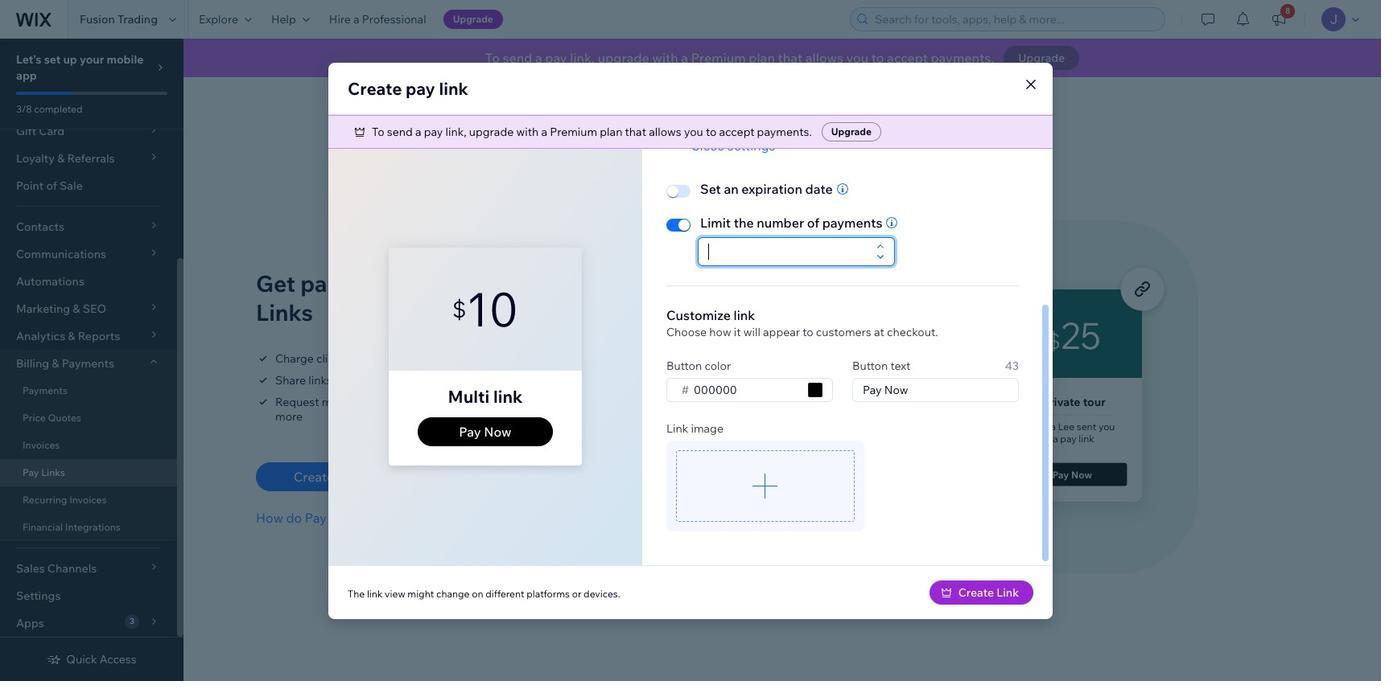 Task type: locate. For each thing, give the bounding box(es) containing it.
payments
[[62, 357, 114, 371], [23, 385, 68, 397]]

payments. up the expiration at the right
[[757, 124, 812, 139]]

0 vertical spatial your
[[80, 52, 104, 67]]

0 vertical spatial to send a pay link, upgrade with a premium plan that allows you to accept payments.
[[485, 50, 994, 66]]

on right change
[[472, 588, 483, 600]]

on right 'links'
[[335, 374, 348, 388]]

0 vertical spatial create link button
[[256, 463, 400, 492]]

2 vertical spatial with
[[453, 270, 500, 298]]

price
[[23, 412, 46, 424]]

create pay link
[[348, 78, 468, 99]]

upgrade button
[[443, 10, 503, 29], [1004, 46, 1080, 70], [822, 122, 882, 141]]

your right "up"
[[80, 52, 104, 67]]

pay up "recurring"
[[23, 467, 39, 479]]

2 vertical spatial pay
[[424, 124, 443, 139]]

your inside charge clients once or multiple times share links on social, via email or any way you want request money for your products, services, events and more
[[378, 395, 401, 410]]

8
[[1286, 6, 1291, 16]]

2 vertical spatial or
[[572, 588, 582, 600]]

1 horizontal spatial to
[[485, 50, 500, 66]]

3/8 completed
[[16, 103, 82, 115]]

1 horizontal spatial payments.
[[931, 50, 994, 66]]

0 horizontal spatial upgrade
[[469, 124, 514, 139]]

or right once
[[382, 352, 393, 366]]

1 horizontal spatial upgrade button
[[822, 122, 882, 141]]

0 horizontal spatial that
[[625, 124, 646, 139]]

or left devices. on the left bottom
[[572, 588, 582, 600]]

1 vertical spatial premium
[[550, 124, 597, 139]]

0 vertical spatial you
[[847, 50, 869, 66]]

your right for on the bottom
[[378, 395, 401, 410]]

products,
[[404, 395, 454, 410]]

completed
[[34, 103, 82, 115]]

0 vertical spatial accept
[[887, 50, 928, 66]]

on inside charge clients once or multiple times share links on social, via email or any way you want request money for your products, services, events and more
[[335, 374, 348, 388]]

pay now
[[459, 424, 512, 440]]

or left any
[[434, 374, 445, 388]]

with
[[652, 50, 678, 66], [516, 124, 539, 139], [453, 270, 500, 298]]

create link button
[[256, 463, 400, 492], [930, 581, 1034, 605]]

1 horizontal spatial or
[[434, 374, 445, 388]]

of left sale
[[46, 179, 57, 193]]

settings
[[16, 589, 61, 604]]

$
[[452, 295, 466, 323]]

button left text
[[853, 359, 888, 373]]

0 vertical spatial to
[[872, 50, 884, 66]]

0 horizontal spatial allows
[[649, 124, 682, 139]]

0 vertical spatial payments.
[[931, 50, 994, 66]]

want
[[514, 374, 539, 388]]

2 vertical spatial create
[[959, 586, 994, 600]]

appear
[[763, 325, 800, 339]]

to send a pay link, upgrade with a premium plan that allows you to accept payments.
[[485, 50, 994, 66], [372, 124, 812, 139]]

the
[[734, 215, 754, 231]]

money
[[322, 395, 358, 410]]

multiple
[[395, 352, 438, 366]]

2 horizontal spatial create
[[959, 586, 994, 600]]

2 horizontal spatial with
[[652, 50, 678, 66]]

at
[[874, 325, 885, 339]]

link inside customize link choose how it will appear to customers at checkout.
[[734, 307, 755, 323]]

charge clients once or multiple times share links on social, via email or any way you want request money for your products, services, events and more
[[275, 352, 562, 424]]

mobile
[[107, 52, 144, 67]]

1 vertical spatial upgrade
[[469, 124, 514, 139]]

1 horizontal spatial send
[[503, 50, 532, 66]]

request
[[275, 395, 319, 410]]

payments up payments link at the left bottom
[[62, 357, 114, 371]]

1 vertical spatial create link button
[[930, 581, 1034, 605]]

0 horizontal spatial with
[[453, 270, 500, 298]]

2 horizontal spatial you
[[847, 50, 869, 66]]

0 vertical spatial allows
[[806, 50, 844, 66]]

1 button from the left
[[667, 359, 702, 373]]

payments up price quotes
[[23, 385, 68, 397]]

financial integrations link
[[0, 514, 177, 542]]

multi link
[[448, 386, 523, 407]]

payments.
[[931, 50, 994, 66], [757, 124, 812, 139]]

more
[[275, 410, 303, 424]]

1 horizontal spatial of
[[807, 215, 820, 231]]

1 vertical spatial plan
[[600, 124, 623, 139]]

0 horizontal spatial on
[[335, 374, 348, 388]]

1 horizontal spatial invoices
[[69, 494, 107, 506]]

0 vertical spatial payments
[[62, 357, 114, 371]]

1 vertical spatial or
[[434, 374, 445, 388]]

2 horizontal spatial or
[[572, 588, 582, 600]]

of
[[46, 179, 57, 193], [807, 215, 820, 231]]

0 vertical spatial to
[[485, 50, 500, 66]]

button up #
[[667, 359, 702, 373]]

to
[[872, 50, 884, 66], [706, 124, 717, 139], [803, 325, 814, 339]]

expiration
[[742, 181, 803, 197]]

financial integrations
[[23, 522, 121, 534]]

invoices up the pay links
[[23, 440, 60, 452]]

upgrade right professional
[[453, 13, 493, 25]]

0 horizontal spatial link
[[337, 469, 363, 485]]

the
[[348, 588, 365, 600]]

social,
[[351, 374, 383, 388]]

2 horizontal spatial upgrade button
[[1004, 46, 1080, 70]]

your
[[80, 52, 104, 67], [378, 395, 401, 410]]

1 vertical spatial payments.
[[757, 124, 812, 139]]

email
[[403, 374, 432, 388]]

payments
[[823, 215, 883, 231]]

links up "recurring"
[[41, 467, 65, 479]]

0 horizontal spatial plan
[[600, 124, 623, 139]]

limit
[[700, 215, 731, 231]]

date
[[806, 181, 833, 197]]

1 horizontal spatial create link
[[959, 586, 1019, 600]]

payments. down search for tools, apps, help & more... field
[[931, 50, 994, 66]]

0 horizontal spatial create link
[[294, 469, 363, 485]]

0 vertical spatial upgrade
[[598, 50, 649, 66]]

0 vertical spatial of
[[46, 179, 57, 193]]

how
[[709, 325, 732, 339]]

&
[[52, 357, 59, 371]]

1 vertical spatial create link
[[959, 586, 1019, 600]]

2 vertical spatial upgrade
[[831, 125, 872, 137]]

0 vertical spatial create
[[348, 78, 402, 99]]

1 vertical spatial link,
[[446, 124, 467, 139]]

upgrade button right professional
[[443, 10, 503, 29]]

link for customize link choose how it will appear to customers at checkout.
[[734, 307, 755, 323]]

1 horizontal spatial accept
[[887, 50, 928, 66]]

pay left now
[[459, 424, 481, 440]]

via
[[386, 374, 401, 388]]

set
[[44, 52, 61, 67]]

2 horizontal spatial links
[[330, 510, 361, 527]]

button for button color
[[667, 359, 702, 373]]

get paid instantly with pay links
[[256, 270, 544, 327]]

1 vertical spatial with
[[516, 124, 539, 139]]

2 button from the left
[[853, 359, 888, 373]]

pay right "$"
[[505, 270, 544, 298]]

1 vertical spatial of
[[807, 215, 820, 231]]

upgrade button up date at the right
[[822, 122, 882, 141]]

0 horizontal spatial you
[[492, 374, 511, 388]]

upgrade button down search for tools, apps, help & more... field
[[1004, 46, 1080, 70]]

pay right do
[[305, 510, 327, 527]]

how do pay links work? link
[[256, 509, 400, 528]]

now
[[484, 424, 512, 440]]

1 horizontal spatial upgrade
[[598, 50, 649, 66]]

upgrade down search for tools, apps, help & more... field
[[1019, 51, 1065, 65]]

pay inside get paid instantly with pay links
[[505, 270, 544, 298]]

1 vertical spatial to
[[372, 124, 385, 139]]

link,
[[570, 50, 595, 66], [446, 124, 467, 139]]

sale
[[60, 179, 83, 193]]

billing
[[16, 357, 49, 371]]

0 horizontal spatial create
[[294, 469, 334, 485]]

help button
[[262, 0, 319, 39]]

links inside get paid instantly with pay links
[[256, 299, 313, 327]]

1 horizontal spatial your
[[378, 395, 401, 410]]

clients
[[316, 352, 351, 366]]

upgrade up date at the right
[[831, 125, 872, 137]]

1 horizontal spatial plan
[[749, 50, 775, 66]]

financial
[[23, 522, 63, 534]]

1 horizontal spatial on
[[472, 588, 483, 600]]

point
[[16, 179, 44, 193]]

pay
[[545, 50, 567, 66], [406, 78, 435, 99], [424, 124, 443, 139]]

with inside get paid instantly with pay links
[[453, 270, 500, 298]]

2 vertical spatial to
[[803, 325, 814, 339]]

up
[[63, 52, 77, 67]]

0 vertical spatial pay
[[545, 50, 567, 66]]

1 vertical spatial links
[[41, 467, 65, 479]]

2 horizontal spatial link
[[997, 586, 1019, 600]]

1 vertical spatial pay
[[406, 78, 435, 99]]

links left work?
[[330, 510, 361, 527]]

of inside 'link'
[[46, 179, 57, 193]]

0 vertical spatial on
[[335, 374, 348, 388]]

of right 'number'
[[807, 215, 820, 231]]

1 vertical spatial you
[[684, 124, 703, 139]]

2 horizontal spatial upgrade
[[1019, 51, 1065, 65]]

Search for tools, apps, help & more... field
[[870, 8, 1160, 31]]

0 vertical spatial invoices
[[23, 440, 60, 452]]

on
[[335, 374, 348, 388], [472, 588, 483, 600]]

0 horizontal spatial accept
[[719, 124, 755, 139]]

1 horizontal spatial create
[[348, 78, 402, 99]]

point of sale
[[16, 179, 83, 193]]

1 horizontal spatial link
[[667, 421, 689, 436]]

access
[[100, 653, 137, 667]]

once
[[353, 352, 379, 366]]

allows
[[806, 50, 844, 66], [649, 124, 682, 139]]

1 horizontal spatial button
[[853, 359, 888, 373]]

explore
[[199, 12, 238, 27]]

price quotes
[[23, 412, 81, 424]]

Button text field
[[858, 379, 1014, 401]]

billing & payments button
[[0, 350, 177, 378]]

0 vertical spatial plan
[[749, 50, 775, 66]]

1 horizontal spatial that
[[778, 50, 803, 66]]

2 vertical spatial you
[[492, 374, 511, 388]]

1 horizontal spatial create link button
[[930, 581, 1034, 605]]

invoices down pay links link
[[69, 494, 107, 506]]

to
[[485, 50, 500, 66], [372, 124, 385, 139]]

link
[[667, 421, 689, 436], [337, 469, 363, 485], [997, 586, 1019, 600]]

0 horizontal spatial to
[[706, 124, 717, 139]]

0 horizontal spatial button
[[667, 359, 702, 373]]

1 vertical spatial your
[[378, 395, 401, 410]]

1 horizontal spatial upgrade
[[831, 125, 872, 137]]

to inside customize link choose how it will appear to customers at checkout.
[[803, 325, 814, 339]]

1 vertical spatial upgrade button
[[1004, 46, 1080, 70]]

or
[[382, 352, 393, 366], [434, 374, 445, 388], [572, 588, 582, 600]]

1 vertical spatial link
[[337, 469, 363, 485]]

links down get on the left top
[[256, 299, 313, 327]]



Task type: describe. For each thing, give the bounding box(es) containing it.
0 vertical spatial link,
[[570, 50, 595, 66]]

8 button
[[1262, 0, 1297, 39]]

10
[[466, 280, 519, 339]]

0 horizontal spatial payments.
[[757, 124, 812, 139]]

how do pay links work?
[[256, 510, 400, 527]]

platforms
[[527, 588, 570, 600]]

work?
[[364, 510, 400, 527]]

and
[[542, 395, 562, 410]]

view
[[385, 588, 405, 600]]

events
[[504, 395, 540, 410]]

invoices link
[[0, 432, 177, 460]]

app
[[16, 68, 37, 83]]

0 vertical spatial with
[[652, 50, 678, 66]]

0 vertical spatial create link
[[294, 469, 363, 485]]

checkout.
[[887, 325, 938, 339]]

image
[[691, 421, 724, 436]]

1 horizontal spatial with
[[516, 124, 539, 139]]

professional
[[362, 12, 426, 27]]

0 vertical spatial send
[[503, 50, 532, 66]]

link for multi link
[[493, 386, 523, 407]]

0 horizontal spatial premium
[[550, 124, 597, 139]]

0 horizontal spatial link,
[[446, 124, 467, 139]]

2 vertical spatial links
[[330, 510, 361, 527]]

0 vertical spatial upgrade button
[[443, 10, 503, 29]]

1 horizontal spatial allows
[[806, 50, 844, 66]]

hire
[[329, 12, 351, 27]]

quotes
[[48, 412, 81, 424]]

1 vertical spatial to send a pay link, upgrade with a premium plan that allows you to accept payments.
[[372, 124, 812, 139]]

link for the link view might change on different platforms or devices.
[[367, 588, 383, 600]]

0 horizontal spatial create link button
[[256, 463, 400, 492]]

let's set up your mobile app
[[16, 52, 144, 83]]

fusion trading
[[80, 12, 158, 27]]

0 horizontal spatial or
[[382, 352, 393, 366]]

2 horizontal spatial to
[[872, 50, 884, 66]]

pay inside sidebar element
[[23, 467, 39, 479]]

hire a professional
[[329, 12, 426, 27]]

text
[[891, 359, 911, 373]]

set
[[700, 181, 721, 197]]

let's
[[16, 52, 42, 67]]

Button color field
[[689, 379, 803, 401]]

$ 10
[[452, 280, 519, 339]]

pay inside button
[[459, 424, 481, 440]]

1 vertical spatial to
[[706, 124, 717, 139]]

recurring invoices
[[23, 494, 107, 506]]

1 vertical spatial send
[[387, 124, 413, 139]]

close settings button
[[667, 136, 776, 155]]

customers
[[816, 325, 872, 339]]

point of sale link
[[0, 172, 177, 200]]

quick
[[66, 653, 97, 667]]

you inside charge clients once or multiple times share links on social, via email or any way you want request money for your products, services, events and more
[[492, 374, 511, 388]]

Limit the number of payments text field
[[703, 238, 872, 265]]

any
[[448, 374, 467, 388]]

settings link
[[0, 583, 177, 610]]

different
[[486, 588, 525, 600]]

instantly
[[353, 270, 448, 298]]

sidebar element
[[0, 0, 184, 682]]

close settings
[[691, 137, 776, 153]]

pay links link
[[0, 460, 177, 487]]

1 vertical spatial payments
[[23, 385, 68, 397]]

get
[[256, 270, 295, 298]]

0 vertical spatial premium
[[691, 50, 746, 66]]

paid
[[300, 270, 348, 298]]

2 vertical spatial upgrade button
[[822, 122, 882, 141]]

close
[[691, 137, 725, 153]]

button color
[[667, 359, 731, 373]]

how
[[256, 510, 283, 527]]

1 vertical spatial on
[[472, 588, 483, 600]]

billing & payments
[[16, 357, 114, 371]]

choose
[[667, 325, 707, 339]]

quick access button
[[47, 653, 137, 667]]

0 vertical spatial upgrade
[[453, 13, 493, 25]]

links
[[309, 374, 332, 388]]

an
[[724, 181, 739, 197]]

do
[[286, 510, 302, 527]]

number
[[757, 215, 804, 231]]

0 horizontal spatial invoices
[[23, 440, 60, 452]]

hire a professional link
[[319, 0, 436, 39]]

it
[[734, 325, 741, 339]]

might
[[408, 588, 434, 600]]

43
[[1005, 359, 1019, 373]]

help
[[271, 12, 296, 27]]

trading
[[117, 12, 158, 27]]

button for button text
[[853, 359, 888, 373]]

will
[[744, 325, 761, 339]]

0 vertical spatial that
[[778, 50, 803, 66]]

integrations
[[65, 522, 121, 534]]

your inside let's set up your mobile app
[[80, 52, 104, 67]]

links inside sidebar element
[[41, 467, 65, 479]]

1 vertical spatial allows
[[649, 124, 682, 139]]

2 vertical spatial link
[[997, 586, 1019, 600]]

devices.
[[584, 588, 620, 600]]

payments link
[[0, 378, 177, 405]]

pay links
[[23, 467, 65, 479]]

settings
[[728, 137, 776, 153]]

automations
[[16, 275, 84, 289]]

button text
[[853, 359, 911, 373]]

3/8
[[16, 103, 32, 115]]

1 vertical spatial accept
[[719, 124, 755, 139]]

times
[[441, 352, 470, 366]]

price quotes link
[[0, 405, 177, 432]]

fusion
[[80, 12, 115, 27]]

share
[[275, 374, 306, 388]]

change
[[436, 588, 470, 600]]

recurring
[[23, 494, 67, 506]]

#
[[682, 383, 689, 397]]

color
[[705, 359, 731, 373]]

customize
[[667, 307, 731, 323]]

automations link
[[0, 268, 177, 295]]

1 vertical spatial create
[[294, 469, 334, 485]]

way
[[469, 374, 489, 388]]

1 vertical spatial upgrade
[[1019, 51, 1065, 65]]

payments inside popup button
[[62, 357, 114, 371]]



Task type: vqa. For each thing, say whether or not it's contained in the screenshot.
the Publish
no



